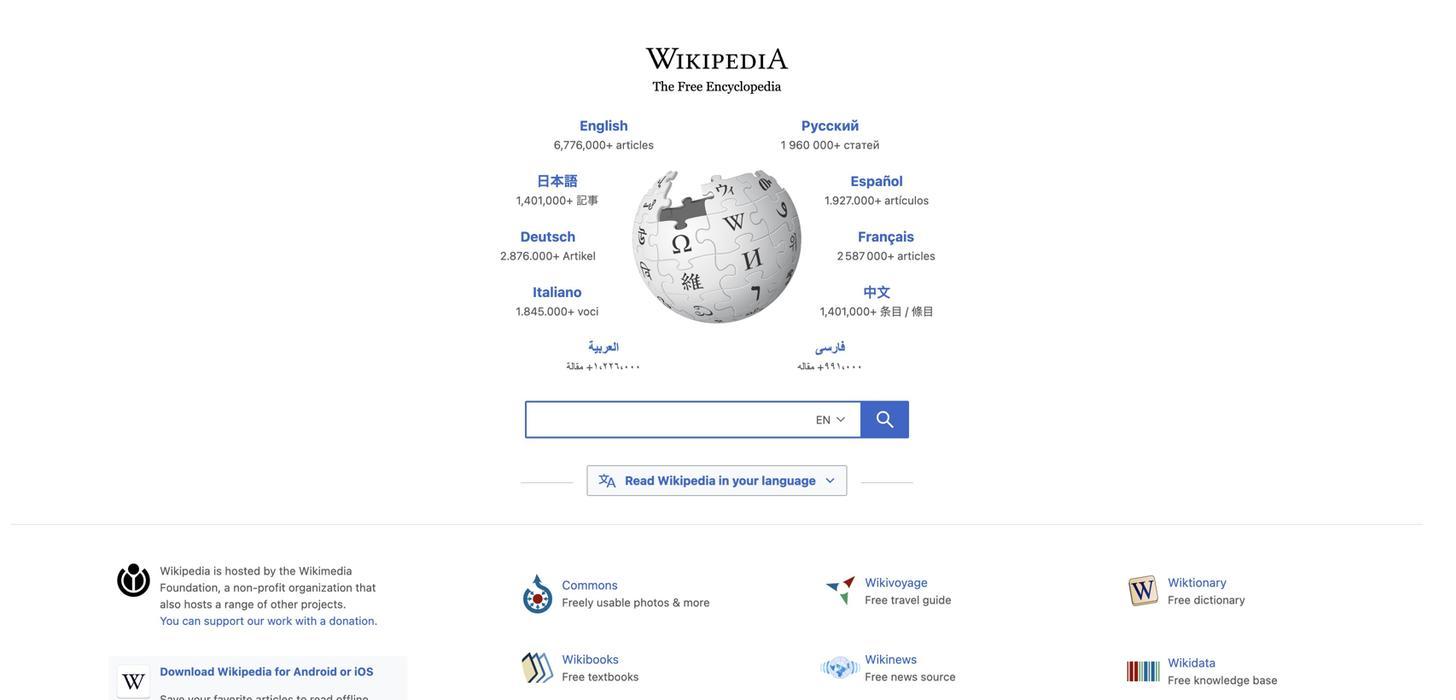 Task type: locate. For each thing, give the bounding box(es) containing it.
1 vertical spatial a
[[215, 598, 221, 610]]

free for wikivoyage
[[865, 593, 888, 606]]

0 horizontal spatial articles
[[616, 138, 654, 151]]

is
[[214, 564, 222, 577]]

6,776,000+
[[554, 138, 613, 151]]

the free encyclopedia
[[653, 79, 782, 94]]

read wikipedia in your language
[[625, 474, 819, 488]]

0 vertical spatial wikipedia
[[658, 474, 716, 488]]

artículos
[[885, 194, 929, 207]]

you
[[160, 614, 179, 627]]

you can support our work with a donation. link
[[160, 614, 378, 627]]

wikinews
[[865, 652, 917, 666]]

voci
[[578, 305, 599, 318]]

guide
[[923, 593, 952, 606]]

0 horizontal spatial wikipedia
[[160, 564, 210, 577]]

top languages element
[[482, 115, 953, 393]]

wikipedia for read
[[658, 474, 716, 488]]

1,401,000+ for 日本語
[[516, 194, 573, 207]]

read
[[625, 474, 655, 488]]

free inside wikinews free news source
[[865, 670, 888, 683]]

also
[[160, 598, 181, 610]]

free down wikidata
[[1168, 674, 1191, 687]]

فارسی
[[816, 339, 845, 356]]

0 vertical spatial articles
[[616, 138, 654, 151]]

free down wikibooks
[[562, 670, 585, 683]]

مقالة
[[567, 360, 583, 373]]

the
[[653, 79, 675, 94]]

articles inside english 6,776,000+ articles
[[616, 138, 654, 151]]

articles down english
[[616, 138, 654, 151]]

english 6,776,000+ articles
[[554, 117, 654, 151]]

a left the 'non-'
[[224, 581, 230, 594]]

1 horizontal spatial a
[[224, 581, 230, 594]]

italiano
[[533, 284, 582, 300]]

free inside 'wikibooks free textbooks'
[[562, 670, 585, 683]]

1 horizontal spatial articles
[[898, 249, 936, 262]]

español
[[851, 173, 903, 189]]

1 horizontal spatial 1,401,000+
[[820, 305, 877, 318]]

en
[[816, 413, 831, 426]]

wikipedia up foundation,
[[160, 564, 210, 577]]

статей
[[844, 138, 880, 151]]

free inside wikidata free knowledge base
[[1168, 674, 1191, 687]]

wikimedia
[[299, 564, 352, 577]]

2 horizontal spatial a
[[320, 614, 326, 627]]

1 vertical spatial articles
[[898, 249, 936, 262]]

a
[[224, 581, 230, 594], [215, 598, 221, 610], [320, 614, 326, 627]]

wikibooks
[[562, 652, 619, 666]]

hosted
[[225, 564, 261, 577]]

by
[[264, 564, 276, 577]]

1,401,000+ down 日本語
[[516, 194, 573, 207]]

1,401,000+ down 中文 on the right of page
[[820, 305, 877, 318]]

2.876.000+
[[500, 249, 560, 262]]

travel
[[891, 593, 920, 606]]

1 vertical spatial wikipedia
[[160, 564, 210, 577]]

wikinews free news source
[[865, 652, 956, 683]]

android
[[293, 665, 337, 678]]

1 horizontal spatial wikipedia
[[217, 665, 272, 678]]

free inside wikivoyage free travel guide
[[865, 593, 888, 606]]

1 vertical spatial 1,401,000+
[[820, 305, 877, 318]]

support
[[204, 614, 244, 627]]

free down wikinews
[[865, 670, 888, 683]]

wikipedia left for
[[217, 665, 272, 678]]

free down wikivoyage
[[865, 593, 888, 606]]

free
[[678, 79, 703, 94], [865, 593, 888, 606], [1168, 593, 1191, 606], [562, 670, 585, 683], [865, 670, 888, 683], [1168, 674, 1191, 687]]

2 horizontal spatial wikipedia
[[658, 474, 716, 488]]

۹۹۱٬۰۰۰+
[[815, 360, 863, 373]]

None search field
[[525, 401, 862, 439]]

2 vertical spatial wikipedia
[[217, 665, 272, 678]]

a up support
[[215, 598, 221, 610]]

1,401,000+
[[516, 194, 573, 207], [820, 305, 877, 318]]

1,401,000+ inside 中文 1,401,000+ 条目 / 條目
[[820, 305, 877, 318]]

العربية
[[589, 339, 619, 356]]

日本語
[[537, 173, 578, 189]]

1,401,000+ inside 日本語 1,401,000+ 記事
[[516, 194, 573, 207]]

中文 1,401,000+ 条目 / 條目
[[820, 284, 934, 318]]

free for wiktionary
[[1168, 593, 1191, 606]]

español 1.927.000+ artículos
[[825, 173, 929, 207]]

more
[[684, 596, 710, 609]]

dictionary
[[1194, 593, 1246, 606]]

en search field
[[487, 396, 948, 449]]

source
[[921, 670, 956, 683]]

free for wikinews
[[865, 670, 888, 683]]

articles
[[616, 138, 654, 151], [898, 249, 936, 262]]

0 horizontal spatial 1,401,000+
[[516, 194, 573, 207]]

free inside wiktionary free dictionary
[[1168, 593, 1191, 606]]

articles for english
[[616, 138, 654, 151]]

articles down français
[[898, 249, 936, 262]]

base
[[1253, 674, 1278, 687]]

wikipedia inside read wikipedia in your language dropdown button
[[658, 474, 716, 488]]

wikipedia
[[658, 474, 716, 488], [160, 564, 210, 577], [217, 665, 272, 678]]

freely
[[562, 596, 594, 609]]

0 vertical spatial 1,401,000+
[[516, 194, 573, 207]]

articles inside français 2 587 000+ articles
[[898, 249, 936, 262]]

our
[[247, 614, 264, 627]]

hosts
[[184, 598, 212, 610]]

free down wiktionary
[[1168, 593, 1191, 606]]

encyclopedia
[[706, 79, 782, 94]]

wikipedia left in
[[658, 474, 716, 488]]

0 vertical spatial a
[[224, 581, 230, 594]]

a down projects.
[[320, 614, 326, 627]]

with
[[295, 614, 317, 627]]

0 horizontal spatial a
[[215, 598, 221, 610]]

free right the the
[[678, 79, 703, 94]]

download wikipedia for android or ios
[[160, 665, 374, 678]]

photos
[[634, 596, 670, 609]]

other
[[271, 598, 298, 610]]

ios
[[354, 665, 374, 678]]



Task type: describe. For each thing, give the bounding box(es) containing it.
2 587 000+
[[837, 249, 895, 262]]

non-
[[233, 581, 258, 594]]

usable
[[597, 596, 631, 609]]

wiktionary
[[1168, 575, 1227, 590]]

italiano 1.845.000+ voci
[[516, 284, 599, 318]]

free for wikidata
[[1168, 674, 1191, 687]]

the
[[279, 564, 296, 577]]

news
[[891, 670, 918, 683]]

2 vertical spatial a
[[320, 614, 326, 627]]

textbooks
[[588, 670, 639, 683]]

download wikipedia for android or ios link
[[160, 665, 374, 678]]

條目
[[912, 305, 934, 318]]

artikel
[[563, 249, 596, 262]]

wikidata
[[1168, 656, 1216, 670]]

of
[[257, 598, 268, 610]]

free for wikibooks
[[562, 670, 585, 683]]

other projects element
[[505, 563, 1424, 700]]

wikivoyage free travel guide
[[865, 575, 952, 606]]

foundation,
[[160, 581, 221, 594]]

donation.
[[329, 614, 378, 627]]

none search field inside en search box
[[525, 401, 862, 439]]

projects.
[[301, 598, 346, 610]]

commons
[[562, 578, 618, 592]]

français 2 587 000+ articles
[[837, 228, 936, 262]]

or
[[340, 665, 352, 678]]

wikibooks free textbooks
[[562, 652, 639, 683]]

free for the
[[678, 79, 703, 94]]

wikipedia is hosted by the wikimedia foundation, a non-profit organization that also hosts a range of other projects. you can support our work with a donation.
[[160, 564, 378, 627]]

download
[[160, 665, 215, 678]]

your
[[733, 474, 759, 488]]

/
[[906, 305, 909, 318]]

can
[[182, 614, 201, 627]]

記事
[[576, 194, 599, 207]]

wikivoyage
[[865, 575, 928, 590]]

articles for français
[[898, 249, 936, 262]]

١٬٢٢٦٬٠٠٠+
[[583, 360, 641, 373]]

wiktionary free dictionary
[[1168, 575, 1246, 606]]

日本語 1,401,000+ 記事
[[516, 173, 599, 207]]

1.845.000+
[[516, 305, 575, 318]]

language
[[762, 474, 816, 488]]

wikidata free knowledge base
[[1168, 656, 1278, 687]]

in
[[719, 474, 730, 488]]

english
[[580, 117, 628, 134]]

commons freely usable photos & more
[[562, 578, 710, 609]]

中文
[[864, 284, 891, 300]]

deutsch
[[521, 228, 576, 245]]

range
[[225, 598, 254, 610]]

that
[[356, 581, 376, 594]]

organization
[[289, 581, 353, 594]]

русский
[[802, 117, 859, 134]]

1.927.000+
[[825, 194, 882, 207]]

русский 1 960 000+ статей
[[781, 117, 880, 151]]

profit
[[258, 581, 286, 594]]

deutsch 2.876.000+ artikel
[[500, 228, 596, 262]]

1 960 000+
[[781, 138, 841, 151]]

مقاله
[[798, 360, 815, 373]]

1,401,000+ for 中文
[[820, 305, 877, 318]]

work
[[267, 614, 292, 627]]

wikipedia image
[[632, 169, 803, 325]]

read wikipedia in your language button
[[587, 466, 848, 496]]

knowledge
[[1194, 674, 1250, 687]]

for
[[275, 665, 291, 678]]

wikipedia for download
[[217, 665, 272, 678]]

wikipedia inside wikipedia is hosted by the wikimedia foundation, a non-profit organization that also hosts a range of other projects. you can support our work with a donation.
[[160, 564, 210, 577]]

条目
[[880, 305, 903, 318]]

&
[[673, 596, 681, 609]]

français
[[858, 228, 915, 245]]



Task type: vqa. For each thing, say whether or not it's contained in the screenshot.


